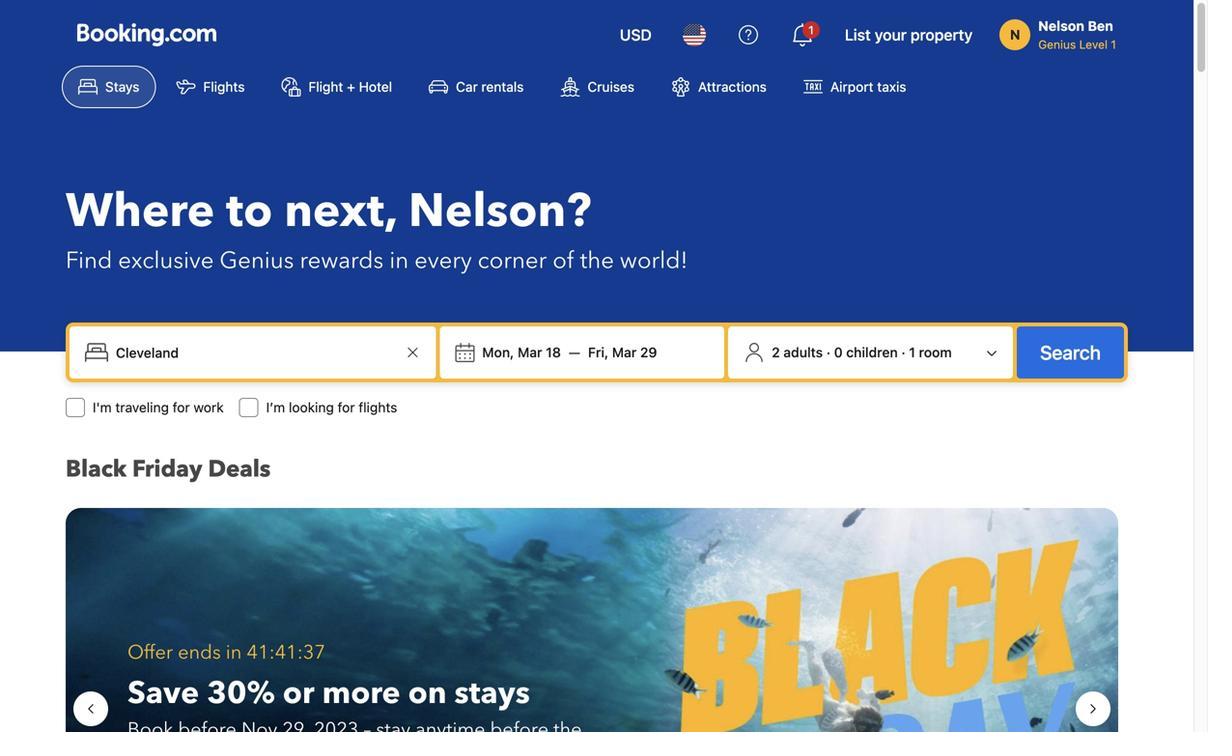 Task type: describe. For each thing, give the bounding box(es) containing it.
where to next, nelson? find exclusive genius rewards in every corner of the world!
[[66, 180, 688, 277]]

world!
[[620, 245, 688, 277]]

stays
[[105, 79, 140, 95]]

i'm looking for flights
[[266, 399, 397, 415]]

list your property
[[845, 26, 973, 44]]

flights link
[[160, 66, 261, 108]]

hotel
[[359, 79, 392, 95]]

offer
[[128, 640, 173, 666]]

children
[[847, 344, 898, 360]]

2
[[772, 344, 780, 360]]

2 mar from the left
[[612, 344, 637, 360]]

2 adults · 0 children · 1 room
[[772, 344, 952, 360]]

black
[[66, 454, 127, 485]]

fri, mar 29 button
[[581, 335, 665, 370]]

property
[[911, 26, 973, 44]]

airport taxis
[[831, 79, 907, 95]]

deals on stays image
[[66, 508, 1119, 732]]

nelson?
[[408, 180, 592, 243]]

1 mar from the left
[[518, 344, 543, 360]]

on
[[408, 672, 447, 714]]

looking
[[289, 399, 334, 415]]

your account menu nelson ben genius level 1 element
[[1000, 9, 1125, 53]]

car rentals
[[456, 79, 524, 95]]

airport taxis link
[[787, 66, 923, 108]]

find
[[66, 245, 112, 277]]

booking.com image
[[77, 23, 216, 46]]

30%
[[207, 672, 275, 714]]

to
[[226, 180, 273, 243]]

0
[[834, 344, 843, 360]]

offer ends in 41:41:37 save 30% or more on stays
[[128, 640, 530, 714]]

cruises
[[588, 79, 635, 95]]

for for traveling
[[173, 399, 190, 415]]

ends
[[178, 640, 221, 666]]

car rentals link
[[413, 66, 540, 108]]

flight + hotel link
[[265, 66, 409, 108]]

2 adults · 0 children · 1 room button
[[736, 334, 1006, 371]]

flights
[[203, 79, 245, 95]]

1 · from the left
[[827, 344, 831, 360]]

attractions link
[[655, 66, 783, 108]]

fri,
[[588, 344, 609, 360]]

in inside offer ends in 41:41:37 save 30% or more on stays
[[226, 640, 242, 666]]

every
[[415, 245, 472, 277]]

1 horizontal spatial 1
[[909, 344, 916, 360]]

18
[[546, 344, 561, 360]]

search button
[[1017, 327, 1125, 379]]

or
[[283, 672, 315, 714]]

n
[[1010, 27, 1021, 43]]

flight + hotel
[[309, 79, 392, 95]]

flight
[[309, 79, 343, 95]]

+
[[347, 79, 355, 95]]

taxis
[[878, 79, 907, 95]]

exclusive
[[118, 245, 214, 277]]

0 vertical spatial 1
[[809, 23, 814, 37]]

mon, mar 18 — fri, mar 29
[[482, 344, 657, 360]]



Task type: locate. For each thing, give the bounding box(es) containing it.
1 left room
[[909, 344, 916, 360]]

mon, mar 18 button
[[475, 335, 569, 370]]

1 inside nelson ben genius level 1
[[1111, 38, 1117, 51]]

list
[[845, 26, 871, 44]]

nelson ben genius level 1
[[1039, 18, 1117, 51]]

1 horizontal spatial ·
[[902, 344, 906, 360]]

stays link
[[62, 66, 156, 108]]

0 horizontal spatial in
[[226, 640, 242, 666]]

0 horizontal spatial mar
[[518, 344, 543, 360]]

save
[[128, 672, 199, 714]]

2 vertical spatial 1
[[909, 344, 916, 360]]

friday
[[132, 454, 202, 485]]

cruises link
[[544, 66, 651, 108]]

mon,
[[482, 344, 514, 360]]

1 vertical spatial 1
[[1111, 38, 1117, 51]]

1 for from the left
[[173, 399, 190, 415]]

0 horizontal spatial genius
[[220, 245, 294, 277]]

1 horizontal spatial genius
[[1039, 38, 1077, 51]]

1 vertical spatial genius
[[220, 245, 294, 277]]

in right ends
[[226, 640, 242, 666]]

in left "every"
[[390, 245, 409, 277]]

genius inside where to next, nelson? find exclusive genius rewards in every corner of the world!
[[220, 245, 294, 277]]

for left the work on the left of page
[[173, 399, 190, 415]]

rentals
[[482, 79, 524, 95]]

usd
[[620, 26, 652, 44]]

for left flights
[[338, 399, 355, 415]]

29
[[641, 344, 657, 360]]

mar
[[518, 344, 543, 360], [612, 344, 637, 360]]

—
[[569, 344, 581, 360]]

1 vertical spatial in
[[226, 640, 242, 666]]

1 horizontal spatial for
[[338, 399, 355, 415]]

in
[[390, 245, 409, 277], [226, 640, 242, 666]]

i'm traveling for work
[[93, 399, 224, 415]]

mar left 18
[[518, 344, 543, 360]]

0 horizontal spatial 1
[[809, 23, 814, 37]]

genius
[[1039, 38, 1077, 51], [220, 245, 294, 277]]

traveling
[[115, 399, 169, 415]]

corner
[[478, 245, 547, 277]]

0 vertical spatial in
[[390, 245, 409, 277]]

stays
[[455, 672, 530, 714]]

2 for from the left
[[338, 399, 355, 415]]

2 horizontal spatial 1
[[1111, 38, 1117, 51]]

the
[[580, 245, 614, 277]]

· left the 0
[[827, 344, 831, 360]]

search
[[1041, 341, 1101, 364]]

flights
[[359, 399, 397, 415]]

genius down nelson
[[1039, 38, 1077, 51]]

where
[[66, 180, 215, 243]]

0 vertical spatial genius
[[1039, 38, 1077, 51]]

1
[[809, 23, 814, 37], [1111, 38, 1117, 51], [909, 344, 916, 360]]

list your property link
[[834, 12, 985, 58]]

· right the children
[[902, 344, 906, 360]]

for for looking
[[338, 399, 355, 415]]

more
[[322, 672, 401, 714]]

1 horizontal spatial mar
[[612, 344, 637, 360]]

airport
[[831, 79, 874, 95]]

1 button
[[780, 12, 826, 58]]

mar left 29
[[612, 344, 637, 360]]

for
[[173, 399, 190, 415], [338, 399, 355, 415]]

·
[[827, 344, 831, 360], [902, 344, 906, 360]]

car
[[456, 79, 478, 95]]

room
[[919, 344, 952, 360]]

adults
[[784, 344, 823, 360]]

next,
[[284, 180, 397, 243]]

1 right level
[[1111, 38, 1117, 51]]

genius inside nelson ben genius level 1
[[1039, 38, 1077, 51]]

attractions
[[699, 79, 767, 95]]

0 horizontal spatial ·
[[827, 344, 831, 360]]

1 horizontal spatial in
[[390, 245, 409, 277]]

in inside where to next, nelson? find exclusive genius rewards in every corner of the world!
[[390, 245, 409, 277]]

level
[[1080, 38, 1108, 51]]

genius down the to
[[220, 245, 294, 277]]

your
[[875, 26, 907, 44]]

0 horizontal spatial for
[[173, 399, 190, 415]]

ben
[[1088, 18, 1114, 34]]

rewards
[[300, 245, 384, 277]]

i'm
[[93, 399, 112, 415]]

nelson
[[1039, 18, 1085, 34]]

1 left 'list'
[[809, 23, 814, 37]]

2 · from the left
[[902, 344, 906, 360]]

work
[[194, 399, 224, 415]]

41:41:37
[[247, 640, 326, 666]]

of
[[553, 245, 574, 277]]

Where are you going? field
[[108, 335, 401, 370]]

usd button
[[608, 12, 664, 58]]

deals
[[208, 454, 271, 485]]

i'm
[[266, 399, 285, 415]]

black friday deals
[[66, 454, 271, 485]]



Task type: vqa. For each thing, say whether or not it's contained in the screenshot.
A2. About these terms
no



